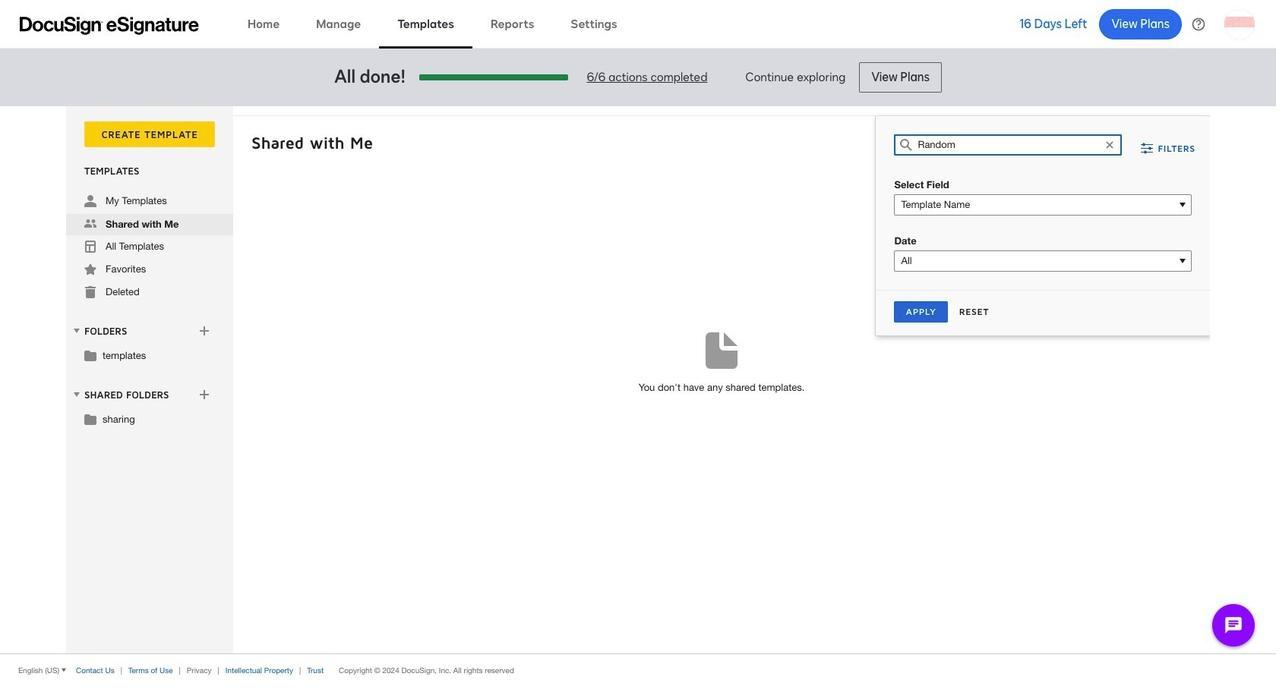 Task type: describe. For each thing, give the bounding box(es) containing it.
trash image
[[84, 286, 96, 299]]

view shared folders image
[[71, 389, 83, 401]]

Search Shared with Me text field
[[918, 135, 1099, 155]]

templates image
[[84, 241, 96, 253]]

star filled image
[[84, 264, 96, 276]]



Task type: vqa. For each thing, say whether or not it's contained in the screenshot.
Search Shared with Me text box
yes



Task type: locate. For each thing, give the bounding box(es) containing it.
folder image
[[84, 413, 96, 425]]

your uploaded profile image image
[[1225, 9, 1255, 39]]

view folders image
[[71, 325, 83, 337]]

folder image
[[84, 349, 96, 362]]

shared image
[[84, 218, 96, 230]]

more info region
[[0, 654, 1276, 687]]

docusign esignature image
[[20, 16, 199, 35]]

user image
[[84, 195, 96, 207]]

secondary navigation region
[[66, 106, 1214, 654]]



